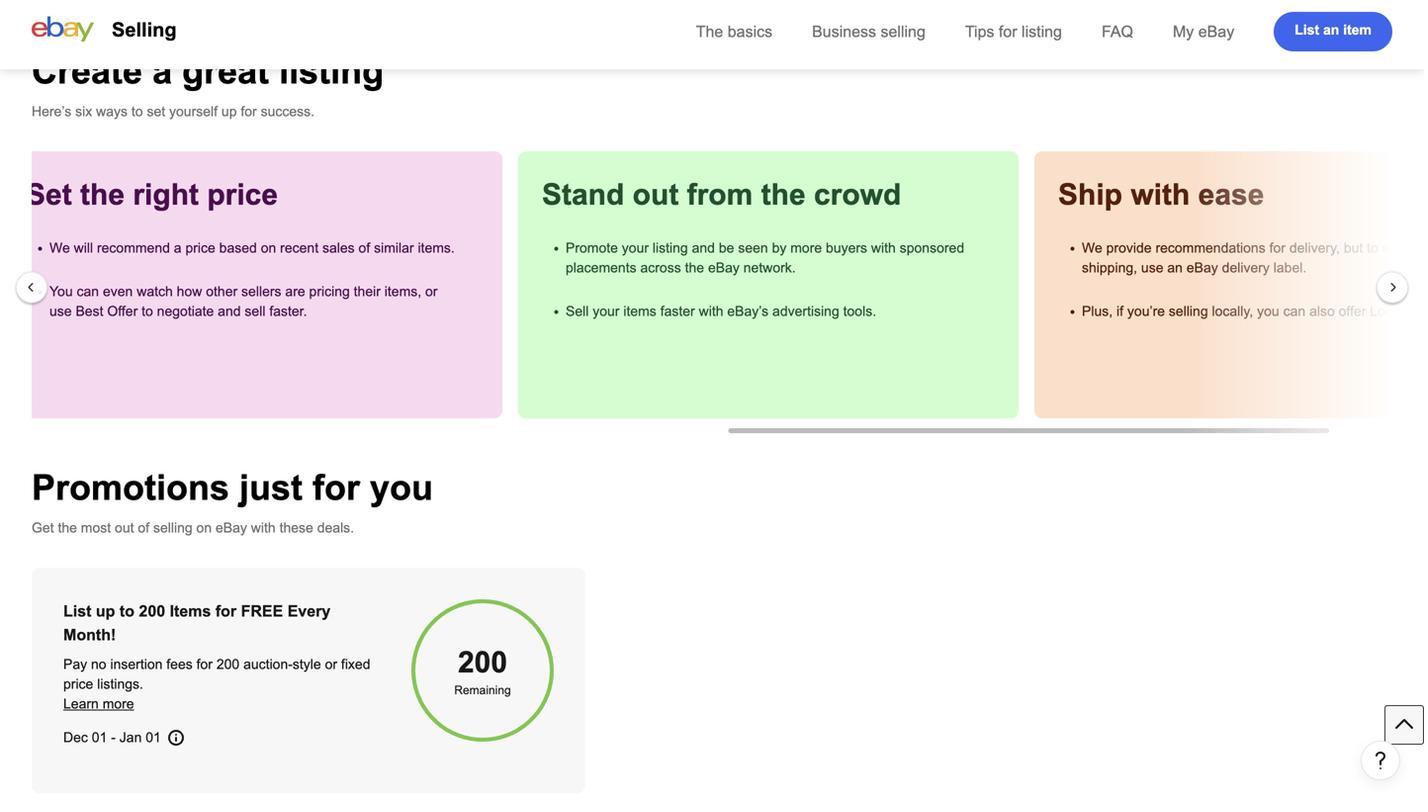 Task type: describe. For each thing, give the bounding box(es) containing it.
jan
[[120, 730, 142, 746]]

dec
[[63, 730, 88, 746]]

selling
[[112, 19, 177, 41]]

even
[[103, 284, 133, 299]]

will
[[74, 240, 93, 256]]

for right tips
[[999, 23, 1018, 41]]

promote
[[566, 240, 618, 256]]

items
[[624, 304, 657, 319]]

business selling
[[813, 23, 926, 41]]

200 inside pay no insertion fees for 200 auction-style or fixed price listings. learn more
[[217, 657, 240, 672]]

item
[[1344, 22, 1373, 38]]

200 remaining
[[455, 646, 511, 697]]

the up by
[[762, 178, 806, 211]]

no
[[91, 657, 106, 672]]

placements
[[566, 260, 637, 276]]

here's six ways to set yourself up for success.
[[32, 104, 315, 119]]

items,
[[385, 284, 422, 299]]

ease
[[1199, 178, 1265, 211]]

for inside pay no insertion fees for 200 auction-style or fixed price listings. learn more
[[197, 657, 213, 672]]

with right faster
[[699, 304, 724, 319]]

0 vertical spatial price
[[207, 178, 278, 211]]

ebay down promotions just for you
[[216, 521, 247, 536]]

my ebay link
[[1174, 23, 1235, 41]]

how
[[177, 284, 202, 299]]

promotions
[[32, 468, 230, 508]]

an inside we provide recommendations for delivery, but to save on shipping, use an ebay delivery label.
[[1168, 260, 1184, 276]]

watch
[[137, 284, 173, 299]]

faq
[[1102, 23, 1134, 41]]

ship with ease
[[1059, 178, 1265, 211]]

free
[[241, 603, 283, 620]]

or inside you can even watch how other sellers are pricing their items, or use best offer to negotiate and sell faster.
[[426, 284, 438, 299]]

ebay right my
[[1199, 23, 1235, 41]]

with left 'these'
[[251, 521, 276, 536]]

use inside you can even watch how other sellers are pricing their items, or use best offer to negotiate and sell faster.
[[49, 304, 72, 319]]

faster.
[[269, 304, 307, 319]]

these
[[280, 521, 314, 536]]

pricing
[[309, 284, 350, 299]]

1 vertical spatial of
[[138, 521, 149, 536]]

save
[[1383, 240, 1412, 256]]

sponsored
[[900, 240, 965, 256]]

sell your items faster with ebay's advertising tools.
[[566, 304, 877, 319]]

create a great listing
[[32, 51, 384, 91]]

six
[[75, 104, 92, 119]]

pay
[[63, 657, 87, 672]]

crowd
[[814, 178, 902, 211]]

delivery
[[1223, 260, 1271, 276]]

listing for promote your listing and be seen by more buyers with sponsored placements across the ebay network.
[[653, 240, 688, 256]]

locally,
[[1213, 304, 1254, 319]]

local
[[1371, 304, 1404, 319]]

tips for listing
[[966, 23, 1063, 41]]

based
[[219, 240, 257, 256]]

you
[[49, 284, 73, 299]]

ebay inside we provide recommendations for delivery, but to save on shipping, use an ebay delivery label.
[[1187, 260, 1219, 276]]

up inside list up to 200 items for free every month!
[[96, 603, 115, 620]]

month!
[[63, 626, 116, 644]]

pic
[[1408, 304, 1425, 319]]

similar
[[374, 240, 414, 256]]

tips for listing link
[[966, 23, 1063, 41]]

more inside promote your listing and be seen by more buyers with sponsored placements across the ebay network.
[[791, 240, 822, 256]]

1 vertical spatial price
[[185, 240, 216, 256]]

basics
[[728, 23, 773, 41]]

or inside pay no insertion fees for 200 auction-style or fixed price listings. learn more
[[325, 657, 337, 672]]

seen
[[739, 240, 769, 256]]

1 horizontal spatial a
[[174, 240, 182, 256]]

we will recommend a price based on recent sales of similar items.
[[49, 240, 455, 256]]

business selling link
[[813, 23, 926, 41]]

but
[[1345, 240, 1364, 256]]

we provide recommendations for delivery, but to save on shipping, use an ebay delivery label.
[[1083, 240, 1425, 276]]

to inside list up to 200 items for free every month!
[[120, 603, 135, 620]]

most
[[81, 521, 111, 536]]

style
[[293, 657, 321, 672]]

with inside promote your listing and be seen by more buyers with sponsored placements across the ebay network.
[[872, 240, 896, 256]]

learn more link
[[63, 697, 134, 712]]

0 vertical spatial up
[[222, 104, 237, 119]]

list up to 200 items for free every month!
[[63, 603, 331, 644]]

yourself
[[169, 104, 218, 119]]

1 horizontal spatial you
[[1258, 304, 1280, 319]]

sellers
[[242, 284, 282, 299]]

your for sell
[[593, 304, 620, 319]]

1 vertical spatial you
[[370, 468, 433, 508]]

ebay inside promote your listing and be seen by more buyers with sponsored placements across the ebay network.
[[708, 260, 740, 276]]

faster
[[661, 304, 695, 319]]

your for promote
[[622, 240, 649, 256]]

items
[[170, 603, 211, 620]]

plus, if you're selling locally, you can also offer local pic
[[1083, 304, 1425, 319]]

are
[[285, 284, 305, 299]]

tips
[[966, 23, 995, 41]]

you're
[[1128, 304, 1166, 319]]

ways
[[96, 104, 128, 119]]

offer
[[107, 304, 138, 319]]

for inside we provide recommendations for delivery, but to save on shipping, use an ebay delivery label.
[[1270, 240, 1286, 256]]

with up 'provide'
[[1131, 178, 1191, 211]]

2 horizontal spatial selling
[[1170, 304, 1209, 319]]



Task type: vqa. For each thing, say whether or not it's contained in the screenshot.
Sellers
yes



Task type: locate. For each thing, give the bounding box(es) containing it.
an left item
[[1324, 22, 1340, 38]]

listing for tips for listing
[[1022, 23, 1063, 41]]

provide
[[1107, 240, 1152, 256]]

the right across
[[685, 260, 705, 276]]

1 vertical spatial and
[[218, 304, 241, 319]]

0 horizontal spatial we
[[49, 240, 70, 256]]

on
[[261, 240, 276, 256], [1416, 240, 1425, 256], [196, 521, 212, 536]]

1 horizontal spatial out
[[633, 178, 679, 211]]

we up the shipping, at the right
[[1083, 240, 1103, 256]]

0 horizontal spatial you
[[370, 468, 433, 508]]

success.
[[261, 104, 315, 119]]

listings.
[[97, 677, 143, 692]]

list for list up to 200 items for free every month!
[[63, 603, 91, 620]]

remaining
[[455, 684, 511, 697]]

with
[[1131, 178, 1191, 211], [872, 240, 896, 256], [699, 304, 724, 319], [251, 521, 276, 536]]

list up month! on the left of page
[[63, 603, 91, 620]]

set
[[26, 178, 72, 211]]

also
[[1310, 304, 1336, 319]]

sales
[[323, 240, 355, 256]]

1 we from the left
[[49, 240, 70, 256]]

on right the based
[[261, 240, 276, 256]]

0 horizontal spatial or
[[325, 657, 337, 672]]

1 horizontal spatial 200
[[217, 657, 240, 672]]

0 horizontal spatial out
[[115, 521, 134, 536]]

or
[[426, 284, 438, 299], [325, 657, 337, 672]]

for inside list up to 200 items for free every month!
[[216, 603, 237, 620]]

network.
[[744, 260, 796, 276]]

1 horizontal spatial an
[[1324, 22, 1340, 38]]

more inside pay no insertion fees for 200 auction-style or fixed price listings. learn more
[[103, 697, 134, 712]]

list an item link
[[1275, 12, 1393, 51]]

with right "buyers"
[[872, 240, 896, 256]]

0 horizontal spatial selling
[[153, 521, 193, 536]]

can up best
[[77, 284, 99, 299]]

on for similar
[[261, 240, 276, 256]]

the right set
[[80, 178, 125, 211]]

price inside pay no insertion fees for 200 auction-style or fixed price listings. learn more
[[63, 677, 93, 692]]

we for ship
[[1083, 240, 1103, 256]]

1 vertical spatial selling
[[1170, 304, 1209, 319]]

items.
[[418, 240, 455, 256]]

0 horizontal spatial your
[[593, 304, 620, 319]]

use down you
[[49, 304, 72, 319]]

0 vertical spatial selling
[[881, 23, 926, 41]]

we for set
[[49, 240, 70, 256]]

more down listings.
[[103, 697, 134, 712]]

out
[[633, 178, 679, 211], [115, 521, 134, 536]]

and left be
[[692, 240, 715, 256]]

1 horizontal spatial up
[[222, 104, 237, 119]]

or right style
[[325, 657, 337, 672]]

shipping,
[[1083, 260, 1138, 276]]

advertising
[[773, 304, 840, 319]]

an down recommendations on the right top
[[1168, 260, 1184, 276]]

for up label.
[[1270, 240, 1286, 256]]

faq link
[[1102, 23, 1134, 41]]

1 horizontal spatial on
[[261, 240, 276, 256]]

across
[[641, 260, 682, 276]]

insertion
[[110, 657, 163, 672]]

stand out from the crowd
[[542, 178, 902, 211]]

1 vertical spatial your
[[593, 304, 620, 319]]

list
[[1296, 22, 1320, 38], [63, 603, 91, 620]]

you can even watch how other sellers are pricing their items, or use best offer to negotiate and sell faster.
[[49, 284, 438, 319]]

for right items
[[216, 603, 237, 620]]

1 horizontal spatial more
[[791, 240, 822, 256]]

0 horizontal spatial can
[[77, 284, 99, 299]]

200
[[139, 603, 165, 620], [458, 646, 508, 679], [217, 657, 240, 672]]

2 we from the left
[[1083, 240, 1103, 256]]

a up set
[[152, 51, 172, 91]]

for left success.
[[241, 104, 257, 119]]

200 inside 200 remaining
[[458, 646, 508, 679]]

1 horizontal spatial we
[[1083, 240, 1103, 256]]

200 left auction-
[[217, 657, 240, 672]]

1 horizontal spatial listing
[[653, 240, 688, 256]]

on for deals.
[[196, 521, 212, 536]]

0 horizontal spatial listing
[[279, 51, 384, 91]]

1 vertical spatial list
[[63, 603, 91, 620]]

1 01 from the left
[[92, 730, 107, 746]]

of
[[359, 240, 370, 256], [138, 521, 149, 536]]

stand
[[542, 178, 625, 211]]

up right 'yourself'
[[222, 104, 237, 119]]

you
[[1258, 304, 1280, 319], [370, 468, 433, 508]]

to inside we provide recommendations for delivery, but to save on shipping, use an ebay delivery label.
[[1368, 240, 1379, 256]]

list left item
[[1296, 22, 1320, 38]]

0 horizontal spatial 200
[[139, 603, 165, 620]]

auction-
[[244, 657, 293, 672]]

0 horizontal spatial of
[[138, 521, 149, 536]]

1 vertical spatial use
[[49, 304, 72, 319]]

0 vertical spatial or
[[426, 284, 438, 299]]

1 horizontal spatial 01
[[146, 730, 161, 746]]

2 horizontal spatial on
[[1416, 240, 1425, 256]]

dec 01 - jan 01
[[63, 730, 161, 746]]

0 vertical spatial and
[[692, 240, 715, 256]]

list for list an item
[[1296, 22, 1320, 38]]

buyers
[[826, 240, 868, 256]]

promotions just for you
[[32, 468, 433, 508]]

ebay
[[1199, 23, 1235, 41], [708, 260, 740, 276], [1187, 260, 1219, 276], [216, 521, 247, 536]]

and down other
[[218, 304, 241, 319]]

listing up success.
[[279, 51, 384, 91]]

2 horizontal spatial listing
[[1022, 23, 1063, 41]]

fixed
[[341, 657, 371, 672]]

1 vertical spatial listing
[[279, 51, 384, 91]]

to right but
[[1368, 240, 1379, 256]]

selling right business
[[881, 23, 926, 41]]

2 01 from the left
[[146, 730, 161, 746]]

to
[[131, 104, 143, 119], [1368, 240, 1379, 256], [142, 304, 153, 319], [120, 603, 135, 620]]

0 vertical spatial you
[[1258, 304, 1280, 319]]

1 horizontal spatial and
[[692, 240, 715, 256]]

every
[[288, 603, 331, 620]]

get the most out of selling on ebay with these deals.
[[32, 521, 354, 536]]

1 horizontal spatial or
[[426, 284, 438, 299]]

sell
[[566, 304, 589, 319]]

1 vertical spatial a
[[174, 240, 182, 256]]

0 horizontal spatial and
[[218, 304, 241, 319]]

ship
[[1059, 178, 1123, 211]]

your inside promote your listing and be seen by more buyers with sponsored placements across the ebay network.
[[622, 240, 649, 256]]

an
[[1324, 22, 1340, 38], [1168, 260, 1184, 276]]

negotiate
[[157, 304, 214, 319]]

0 vertical spatial your
[[622, 240, 649, 256]]

and
[[692, 240, 715, 256], [218, 304, 241, 319]]

list inside list up to 200 items for free every month!
[[63, 603, 91, 620]]

from
[[687, 178, 753, 211]]

set the right price
[[26, 178, 278, 211]]

to left set
[[131, 104, 143, 119]]

200 up the remaining
[[458, 646, 508, 679]]

selling down promotions
[[153, 521, 193, 536]]

to down watch
[[142, 304, 153, 319]]

by
[[772, 240, 787, 256]]

business
[[813, 23, 877, 41]]

01
[[92, 730, 107, 746], [146, 730, 161, 746]]

can
[[77, 284, 99, 299], [1284, 304, 1306, 319]]

out left from on the top of page
[[633, 178, 679, 211]]

1 horizontal spatial of
[[359, 240, 370, 256]]

2 horizontal spatial 200
[[458, 646, 508, 679]]

your right sell
[[593, 304, 620, 319]]

pay no insertion fees for 200 auction-style or fixed price listings. learn more
[[63, 657, 371, 712]]

0 horizontal spatial on
[[196, 521, 212, 536]]

0 horizontal spatial more
[[103, 697, 134, 712]]

0 horizontal spatial use
[[49, 304, 72, 319]]

help, opens dialogs image
[[1372, 751, 1391, 771]]

listing
[[1022, 23, 1063, 41], [279, 51, 384, 91], [653, 240, 688, 256]]

1 vertical spatial can
[[1284, 304, 1306, 319]]

price up the based
[[207, 178, 278, 211]]

a right recommend in the top left of the page
[[174, 240, 182, 256]]

selling
[[881, 23, 926, 41], [1170, 304, 1209, 319], [153, 521, 193, 536]]

ebay down be
[[708, 260, 740, 276]]

0 vertical spatial more
[[791, 240, 822, 256]]

on right save at the right top of page
[[1416, 240, 1425, 256]]

listing right tips
[[1022, 23, 1063, 41]]

0 vertical spatial listing
[[1022, 23, 1063, 41]]

out right most
[[115, 521, 134, 536]]

0 vertical spatial of
[[359, 240, 370, 256]]

to inside you can even watch how other sellers are pricing their items, or use best offer to negotiate and sell faster.
[[142, 304, 153, 319]]

a
[[152, 51, 172, 91], [174, 240, 182, 256]]

the inside promote your listing and be seen by more buyers with sponsored placements across the ebay network.
[[685, 260, 705, 276]]

1 horizontal spatial list
[[1296, 22, 1320, 38]]

on down promotions just for you
[[196, 521, 212, 536]]

listing inside promote your listing and be seen by more buyers with sponsored placements across the ebay network.
[[653, 240, 688, 256]]

2 vertical spatial price
[[63, 677, 93, 692]]

200 left items
[[139, 603, 165, 620]]

get
[[32, 521, 54, 536]]

be
[[719, 240, 735, 256]]

on inside we provide recommendations for delivery, but to save on shipping, use an ebay delivery label.
[[1416, 240, 1425, 256]]

more right by
[[791, 240, 822, 256]]

price left the based
[[185, 240, 216, 256]]

0 horizontal spatial 01
[[92, 730, 107, 746]]

your
[[622, 240, 649, 256], [593, 304, 620, 319]]

1 vertical spatial more
[[103, 697, 134, 712]]

for right fees
[[197, 657, 213, 672]]

2 vertical spatial listing
[[653, 240, 688, 256]]

list an item
[[1296, 22, 1373, 38]]

use down 'provide'
[[1142, 260, 1164, 276]]

here's
[[32, 104, 71, 119]]

we inside we provide recommendations for delivery, but to save on shipping, use an ebay delivery label.
[[1083, 240, 1103, 256]]

1 vertical spatial or
[[325, 657, 337, 672]]

can left 'also'
[[1284, 304, 1306, 319]]

1 horizontal spatial can
[[1284, 304, 1306, 319]]

up up month! on the left of page
[[96, 603, 115, 620]]

promote your listing and be seen by more buyers with sponsored placements across the ebay network.
[[566, 240, 965, 276]]

1 vertical spatial an
[[1168, 260, 1184, 276]]

listing up across
[[653, 240, 688, 256]]

the
[[80, 178, 125, 211], [762, 178, 806, 211], [685, 260, 705, 276], [58, 521, 77, 536]]

0 vertical spatial out
[[633, 178, 679, 211]]

more
[[791, 240, 822, 256], [103, 697, 134, 712]]

1 horizontal spatial use
[[1142, 260, 1164, 276]]

0 vertical spatial an
[[1324, 22, 1340, 38]]

0 vertical spatial can
[[77, 284, 99, 299]]

of down promotions
[[138, 521, 149, 536]]

deals.
[[317, 521, 354, 536]]

1 vertical spatial out
[[115, 521, 134, 536]]

can inside you can even watch how other sellers are pricing their items, or use best offer to negotiate and sell faster.
[[77, 284, 99, 299]]

set
[[147, 104, 165, 119]]

fees
[[167, 657, 193, 672]]

ebay down recommendations on the right top
[[1187, 260, 1219, 276]]

0 vertical spatial use
[[1142, 260, 1164, 276]]

1 vertical spatial up
[[96, 603, 115, 620]]

price up learn
[[63, 677, 93, 692]]

0 horizontal spatial an
[[1168, 260, 1184, 276]]

0 vertical spatial list
[[1296, 22, 1320, 38]]

we
[[49, 240, 70, 256], [1083, 240, 1103, 256]]

of right sales
[[359, 240, 370, 256]]

01 left -
[[92, 730, 107, 746]]

0 horizontal spatial a
[[152, 51, 172, 91]]

selling right you're
[[1170, 304, 1209, 319]]

delivery,
[[1290, 240, 1341, 256]]

and inside promote your listing and be seen by more buyers with sponsored placements across the ebay network.
[[692, 240, 715, 256]]

use inside we provide recommendations for delivery, but to save on shipping, use an ebay delivery label.
[[1142, 260, 1164, 276]]

the basics link
[[696, 23, 773, 41]]

my ebay
[[1174, 23, 1235, 41]]

recommendations
[[1156, 240, 1266, 256]]

the right get
[[58, 521, 77, 536]]

plus,
[[1083, 304, 1113, 319]]

the
[[696, 23, 724, 41]]

my
[[1174, 23, 1195, 41]]

1 horizontal spatial selling
[[881, 23, 926, 41]]

200 inside list up to 200 items for free every month!
[[139, 603, 165, 620]]

the basics
[[696, 23, 773, 41]]

best
[[76, 304, 103, 319]]

create
[[32, 51, 143, 91]]

for
[[999, 23, 1018, 41], [241, 104, 257, 119], [1270, 240, 1286, 256], [313, 468, 360, 508], [216, 603, 237, 620], [197, 657, 213, 672]]

recommend
[[97, 240, 170, 256]]

great
[[182, 51, 269, 91]]

or right items,
[[426, 284, 438, 299]]

and inside you can even watch how other sellers are pricing their items, or use best offer to negotiate and sell faster.
[[218, 304, 241, 319]]

2 vertical spatial selling
[[153, 521, 193, 536]]

your up across
[[622, 240, 649, 256]]

just
[[239, 468, 303, 508]]

0 horizontal spatial list
[[63, 603, 91, 620]]

01 right the jan
[[146, 730, 161, 746]]

we left will
[[49, 240, 70, 256]]

0 vertical spatial a
[[152, 51, 172, 91]]

0 horizontal spatial up
[[96, 603, 115, 620]]

1 horizontal spatial your
[[622, 240, 649, 256]]

-
[[111, 730, 116, 746]]

for up deals.
[[313, 468, 360, 508]]

to up 'insertion' in the left bottom of the page
[[120, 603, 135, 620]]



